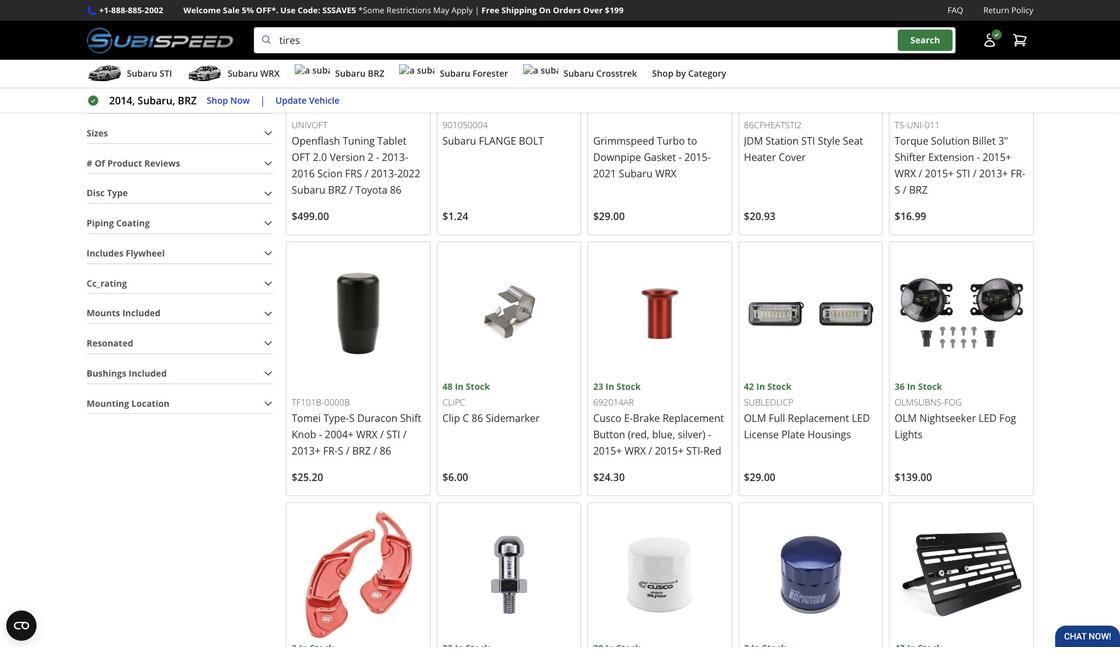 Task type: describe. For each thing, give the bounding box(es) containing it.
in for olm nightseeker led fog lights
[[907, 381, 916, 393]]

stock right 49
[[617, 103, 641, 115]]

in for clip c 86 sidemarker
[[455, 381, 464, 393]]

style
[[818, 134, 840, 148]]

grimmspeed turbo to downpipe gasket - 2015- 2021 subaru wrx
[[593, 134, 711, 181]]

1 vertical spatial 2013-
[[371, 167, 397, 181]]

888-
[[111, 4, 128, 16]]

s inside 16 in stock ts-uni-011 torque solution billet 3" shifter extension - 2015+ wrx / 2015+ sti / 2013+ fr- s / brz
[[895, 183, 900, 197]]

disc
[[87, 187, 105, 199]]

5 in stock 86cfheatsti2 jdm station sti style seat heater cover
[[744, 103, 863, 164]]

subledlicp
[[744, 397, 794, 409]]

red
[[703, 445, 722, 459]]

2015+ down blue,
[[655, 445, 684, 459]]

86 inside "48 in stock clipc clip c 86 sidemarker"
[[472, 412, 483, 426]]

- inside grimmspeed turbo to downpipe gasket - 2015- 2021 subaru wrx
[[679, 150, 682, 164]]

011
[[925, 119, 940, 131]]

blitz oil filter - 2015-2022 wrx / 2013+ fr-s / brz / 86 image
[[744, 509, 877, 642]]

42 in stock subledlicp olm full replacement led license plate housings
[[744, 381, 870, 442]]

heater
[[744, 150, 776, 164]]

tablet
[[377, 134, 406, 148]]

fog
[[944, 397, 962, 409]]

a subaru sti thumbnail image image
[[87, 64, 122, 83]]

led for nightseeker
[[979, 412, 997, 426]]

wrx inside tf101b-0000b tomei type-s duracon shift knob - 2004+ wrx / sti / 2013+ fr-s / brz / 86
[[356, 428, 378, 442]]

36 for olm nightseeker led fog lights
[[895, 381, 905, 393]]

a subaru wrx thumbnail image image
[[187, 64, 223, 83]]

*some
[[358, 4, 384, 16]]

tomei
[[292, 412, 321, 426]]

mounts included button
[[87, 304, 273, 324]]

clip c 86 sidemarker image
[[442, 247, 576, 380]]

update vehicle
[[276, 94, 340, 106]]

disc type
[[87, 187, 128, 199]]

16
[[895, 103, 905, 115]]

/ inside "23 in stock 692014ar cusco e-brake replacement button (red, blue, silver) - 2015+ wrx / 2015+ sti-red"
[[649, 445, 652, 459]]

- inside 36 in stock univoft openflash tuning tablet oft 2.0 version 2 - 2013- 2016 scion frs / 2013-2022 subaru brz / toyota 86
[[376, 150, 379, 164]]

grimmspeed
[[593, 134, 654, 148]]

cusco
[[593, 412, 621, 426]]

48 in stock clipc clip c 86 sidemarker
[[442, 381, 540, 426]]

2021
[[593, 167, 616, 181]]

subaru sti button
[[87, 62, 172, 88]]

a subaru forester thumbnail image image
[[399, 64, 435, 83]]

in for torque solution billet 3" shifter extension - 2015+ wrx / 2015+ sti / 2013+ fr- s / brz
[[907, 103, 916, 115]]

+1-
[[99, 4, 111, 16]]

cusco oil filter - 2015-2022 wrx / sti / 2013+ fr-s / brz / 86 image
[[593, 509, 726, 642]]

shop now
[[207, 94, 250, 106]]

may
[[433, 4, 449, 16]]

type-
[[323, 412, 349, 426]]

stock for subaru flange bolt
[[461, 103, 485, 115]]

2013+ inside 16 in stock ts-uni-011 torque solution billet 3" shifter extension - 2015+ wrx / 2015+ sti / 2013+ fr- s / brz
[[979, 167, 1008, 181]]

stock for jdm station sti style seat heater cover
[[762, 103, 786, 115]]

location
[[132, 398, 170, 410]]

2015-
[[684, 150, 711, 164]]

code:
[[298, 4, 320, 16]]

fr- inside tf101b-0000b tomei type-s duracon shift knob - 2004+ wrx / sti / 2013+ fr-s / brz / 86
[[323, 445, 338, 459]]

oft
[[292, 150, 310, 164]]

station
[[766, 134, 799, 148]]

duracon
[[357, 412, 398, 426]]

brz inside dropdown button
[[368, 67, 384, 79]]

crosstrek
[[596, 67, 637, 79]]

$6.00
[[442, 471, 468, 485]]

mounting location
[[87, 398, 170, 410]]

stock for olm nightseeker led fog lights
[[918, 381, 942, 393]]

faq
[[948, 4, 963, 16]]

2002
[[145, 4, 163, 16]]

subaru up 2014, subaru, brz
[[127, 67, 157, 79]]

open widget image
[[6, 611, 37, 642]]

$29.00 for grimmspeed turbo to downpipe gasket - 2015- 2021 subaru wrx
[[593, 210, 625, 223]]

included for bushings included
[[129, 368, 167, 380]]

2015+ down button
[[593, 445, 622, 459]]

type
[[107, 187, 128, 199]]

wrx inside 16 in stock ts-uni-011 torque solution billet 3" shifter extension - 2015+ wrx / 2015+ sti / 2013+ fr- s / brz
[[895, 167, 916, 181]]

off*.
[[256, 4, 278, 16]]

- inside 16 in stock ts-uni-011 torque solution billet 3" shifter extension - 2015+ wrx / 2015+ sti / 2013+ fr- s / brz
[[977, 150, 980, 164]]

button image
[[982, 33, 997, 48]]

product
[[107, 157, 142, 169]]

sidemarker
[[486, 412, 540, 426]]

vehicle
[[309, 94, 340, 106]]

2015+ down extension at the top of the page
[[925, 167, 954, 181]]

policy
[[1012, 4, 1034, 16]]

flywheel
[[126, 247, 165, 259]]

subaru wrx
[[228, 67, 280, 79]]

includes flywheel button
[[87, 244, 273, 264]]

tf101b-
[[292, 397, 324, 409]]

brz inside tf101b-0000b tomei type-s duracon shift knob - 2004+ wrx / sti / 2013+ fr-s / brz / 86
[[352, 445, 371, 459]]

update vehicle button
[[276, 94, 340, 108]]

return policy
[[983, 4, 1034, 16]]

wrx inside dropdown button
[[260, 67, 280, 79]]

subaru forester button
[[399, 62, 508, 88]]

- inside tf101b-0000b tomei type-s duracon shift knob - 2004+ wrx / sti / 2013+ fr-s / brz / 86
[[319, 428, 322, 442]]

sti inside tf101b-0000b tomei type-s duracon shift knob - 2004+ wrx / sti / 2013+ fr-s / brz / 86
[[386, 428, 400, 442]]

of
[[95, 157, 105, 169]]

2004+
[[325, 428, 354, 442]]

clipc
[[442, 397, 465, 409]]

shift
[[400, 412, 421, 426]]

a subaru crosstrek thumbnail image image
[[523, 64, 559, 83]]

mounts included
[[87, 307, 161, 319]]

bolt
[[519, 134, 544, 148]]

shop for shop now
[[207, 94, 228, 106]]

sti inside 16 in stock ts-uni-011 torque solution billet 3" shifter extension - 2015+ wrx / 2015+ sti / 2013+ fr- s / brz
[[956, 167, 970, 181]]

subaru up vehicle
[[335, 67, 366, 79]]

gasket
[[644, 150, 676, 164]]

in right 49
[[606, 103, 614, 115]]

search button
[[898, 30, 953, 51]]

fr- inside 16 in stock ts-uni-011 torque solution billet 3" shifter extension - 2015+ wrx / 2015+ sti / 2013+ fr- s / brz
[[1011, 167, 1025, 181]]

subaru flange bolt image
[[442, 0, 576, 102]]

16 in stock ts-uni-011 torque solution billet 3" shifter extension - 2015+ wrx / 2015+ sti / 2013+ fr- s / brz
[[895, 103, 1025, 197]]

olm nightseeker led fog lights image
[[895, 247, 1028, 380]]

brz right subaru, at left
[[178, 94, 197, 108]]

5
[[744, 103, 749, 115]]

0 vertical spatial |
[[475, 4, 479, 16]]

piping coating
[[87, 217, 150, 229]]

subaru wrx button
[[187, 62, 280, 88]]

2.0
[[313, 150, 327, 164]]

subaru sti
[[127, 67, 172, 79]]

univoft
[[292, 119, 328, 131]]

$199
[[605, 4, 624, 16]]

olm inside 36 in stock olmsubns-fog olm nightseeker led fog lights
[[895, 412, 917, 426]]

49 in stock
[[593, 103, 641, 115]]

+1-888-885-2002
[[99, 4, 163, 16]]

23 in stock 692014ar cusco e-brake replacement button (red, blue, silver) - 2015+ wrx / 2015+ sti-red
[[593, 381, 724, 459]]

#
[[87, 157, 92, 169]]

faq link
[[948, 4, 963, 17]]

subaru forester
[[440, 67, 508, 79]]

in for cusco e-brake replacement button (red, blue, silver) - 2015+ wrx / 2015+ sti-red
[[606, 381, 614, 393]]

e-
[[624, 412, 633, 426]]

clip
[[442, 412, 460, 426]]

# of product reviews
[[87, 157, 180, 169]]

resonated
[[87, 337, 133, 349]]

flange
[[479, 134, 516, 148]]



Task type: vqa. For each thing, say whether or not it's contained in the screenshot.


Task type: locate. For each thing, give the bounding box(es) containing it.
- inside "23 in stock 692014ar cusco e-brake replacement button (red, blue, silver) - 2015+ wrx / 2015+ sti-red"
[[708, 428, 711, 442]]

stock up olmsubns-
[[918, 381, 942, 393]]

$16.99
[[895, 210, 926, 223]]

sizes
[[87, 127, 108, 139]]

$29.00 down "license"
[[744, 471, 776, 485]]

0 horizontal spatial 36
[[292, 103, 302, 115]]

2 vertical spatial 86
[[380, 445, 391, 459]]

stock up '901050004'
[[461, 103, 485, 115]]

wrx
[[260, 67, 280, 79], [655, 167, 677, 181], [895, 167, 916, 181], [356, 428, 378, 442], [625, 445, 646, 459]]

subaru down downpipe
[[619, 167, 653, 181]]

2013- down tablet
[[382, 150, 408, 164]]

shop left now
[[207, 94, 228, 106]]

wrx down the shifter
[[895, 167, 916, 181]]

welcome
[[183, 4, 221, 16]]

0 vertical spatial 86
[[390, 183, 402, 197]]

stock up subledlicp
[[767, 381, 792, 393]]

86 down 2022
[[390, 183, 402, 197]]

shop for shop by category
[[652, 67, 673, 79]]

sti up subaru, at left
[[160, 67, 172, 79]]

901050004
[[442, 119, 488, 131]]

2013- up toyota
[[371, 167, 397, 181]]

stock up 692014ar
[[617, 381, 641, 393]]

replacement inside the 42 in stock subledlicp olm full replacement led license plate housings
[[788, 412, 849, 426]]

in inside "48 in stock clipc clip c 86 sidemarker"
[[455, 381, 464, 393]]

version
[[330, 150, 365, 164]]

subaru
[[127, 67, 157, 79], [228, 67, 258, 79], [335, 67, 366, 79], [440, 67, 470, 79], [564, 67, 594, 79], [442, 134, 476, 148], [619, 167, 653, 181], [292, 183, 325, 197]]

in right 48
[[455, 381, 464, 393]]

stock for openflash tuning tablet oft 2.0 version 2 - 2013- 2016 scion frs / 2013-2022 subaru brz / toyota 86
[[315, 103, 339, 115]]

86cfheatsti2
[[744, 119, 802, 131]]

wrx down duracon
[[356, 428, 378, 442]]

sti down extension at the top of the page
[[956, 167, 970, 181]]

1 horizontal spatial shop
[[652, 67, 673, 79]]

in inside 36 in stock olmsubns-fog olm nightseeker led fog lights
[[907, 381, 916, 393]]

stock inside 16 in stock ts-uni-011 torque solution billet 3" shifter extension - 2015+ wrx / 2015+ sti / 2013+ fr- s / brz
[[918, 103, 942, 115]]

sti inside dropdown button
[[160, 67, 172, 79]]

replacement up silver)
[[663, 412, 724, 426]]

subaru inside 6 in stock 901050004 subaru flange bolt
[[442, 134, 476, 148]]

1 vertical spatial 86
[[472, 412, 483, 426]]

replacement up housings
[[788, 412, 849, 426]]

36 in stock olmsubns-fog olm nightseeker led fog lights
[[895, 381, 1016, 442]]

subaru left crosstrek
[[564, 67, 594, 79]]

olm
[[744, 412, 766, 426], [895, 412, 917, 426]]

0 vertical spatial included
[[122, 307, 161, 319]]

subaru crosstrek button
[[523, 62, 637, 88]]

extension
[[928, 150, 974, 164]]

brz inside 16 in stock ts-uni-011 torque solution billet 3" shifter extension - 2015+ wrx / 2015+ sti / 2013+ fr- s / brz
[[909, 183, 928, 197]]

- down billet
[[977, 150, 980, 164]]

0 horizontal spatial 2013+
[[292, 445, 321, 459]]

1 horizontal spatial $29.00
[[744, 471, 776, 485]]

brz down scion
[[328, 183, 347, 197]]

by
[[676, 67, 686, 79]]

sti inside 5 in stock 86cfheatsti2 jdm station sti style seat heater cover
[[801, 134, 815, 148]]

downpipe
[[593, 150, 641, 164]]

in for subaru flange bolt
[[450, 103, 459, 115]]

1 vertical spatial fr-
[[323, 445, 338, 459]]

subaru down 2016
[[292, 183, 325, 197]]

toyota
[[356, 183, 387, 197]]

1 led from the left
[[852, 412, 870, 426]]

stock inside "48 in stock clipc clip c 86 sidemarker"
[[466, 381, 490, 393]]

ts-
[[895, 119, 907, 131]]

3"
[[998, 134, 1008, 148]]

86 inside tf101b-0000b tomei type-s duracon shift knob - 2004+ wrx / sti / 2013+ fr-s / brz / 86
[[380, 445, 391, 459]]

$25.20
[[292, 471, 323, 485]]

restrictions
[[387, 4, 431, 16]]

86 right c
[[472, 412, 483, 426]]

tomei type-s duracon shift knob - 2004+ wrx / sti / 2013+ fr-s / brz / 86 image
[[292, 247, 425, 380]]

1 horizontal spatial olm
[[895, 412, 917, 426]]

36
[[292, 103, 302, 115], [895, 381, 905, 393]]

button
[[593, 428, 625, 442]]

return policy link
[[983, 4, 1034, 17]]

0 vertical spatial shop
[[652, 67, 673, 79]]

c
[[463, 412, 469, 426]]

wrx inside "23 in stock 692014ar cusco e-brake replacement button (red, blue, silver) - 2015+ wrx / 2015+ sti-red"
[[625, 445, 646, 459]]

0 vertical spatial $29.00
[[593, 210, 625, 223]]

replacement inside "23 in stock 692014ar cusco e-brake replacement button (red, blue, silver) - 2015+ wrx / 2015+ sti-red"
[[663, 412, 724, 426]]

2 olm from the left
[[895, 412, 917, 426]]

subaru down '901050004'
[[442, 134, 476, 148]]

shop by category
[[652, 67, 726, 79]]

in for openflash tuning tablet oft 2.0 version 2 - 2013- 2016 scion frs / 2013-2022 subaru brz / toyota 86
[[304, 103, 313, 115]]

brz down 2004+
[[352, 445, 371, 459]]

36 for openflash tuning tablet oft 2.0 version 2 - 2013- 2016 scion frs / 2013-2022 subaru brz / toyota 86
[[292, 103, 302, 115]]

stock for olm full replacement led license plate housings
[[767, 381, 792, 393]]

*some restrictions may apply | free shipping on orders over $199
[[358, 4, 624, 16]]

1 horizontal spatial led
[[979, 412, 997, 426]]

wrx up update
[[260, 67, 280, 79]]

| left "free"
[[475, 4, 479, 16]]

2013+ inside tf101b-0000b tomei type-s duracon shift knob - 2004+ wrx / sti / 2013+ fr-s / brz / 86
[[292, 445, 321, 459]]

lights
[[895, 428, 923, 442]]

1 vertical spatial s
[[349, 412, 355, 426]]

olmsubns-
[[895, 397, 944, 409]]

stock for torque solution billet 3" shifter extension - 2015+ wrx / 2015+ sti / 2013+ fr- s / brz
[[918, 103, 942, 115]]

sssave5
[[322, 4, 356, 16]]

in right 16
[[907, 103, 916, 115]]

stock inside the 42 in stock subledlicp olm full replacement led license plate housings
[[767, 381, 792, 393]]

brz left a subaru forester thumbnail image
[[368, 67, 384, 79]]

1 horizontal spatial replacement
[[788, 412, 849, 426]]

|
[[475, 4, 479, 16], [260, 94, 265, 108]]

update
[[276, 94, 307, 106]]

led inside 36 in stock olmsubns-fog olm nightseeker led fog lights
[[979, 412, 997, 426]]

search
[[910, 34, 940, 46]]

subispeed mk2 automatic flappy paddle extensions image
[[292, 509, 425, 642]]

knob
[[292, 428, 316, 442]]

- left 2015-
[[679, 150, 682, 164]]

stock up 86cfheatsti2
[[762, 103, 786, 115]]

shop
[[652, 67, 673, 79], [207, 94, 228, 106]]

now
[[230, 94, 250, 106]]

replacement
[[663, 412, 724, 426], [788, 412, 849, 426]]

36 inside 36 in stock univoft openflash tuning tablet oft 2.0 version 2 - 2013- 2016 scion frs / 2013-2022 subaru brz / toyota 86
[[292, 103, 302, 115]]

0 horizontal spatial shop
[[207, 94, 228, 106]]

wrx down gasket
[[655, 167, 677, 181]]

olm full replacement led license plate housings image
[[744, 247, 877, 380]]

2015+
[[983, 150, 1012, 164], [925, 167, 954, 181], [593, 445, 622, 459], [655, 445, 684, 459]]

6 in stock 901050004 subaru flange bolt
[[442, 103, 544, 148]]

brake
[[633, 412, 660, 426]]

$29.00 down 2021
[[593, 210, 625, 223]]

- up red
[[708, 428, 711, 442]]

2014, subaru, brz
[[109, 94, 197, 108]]

1 replacement from the left
[[663, 412, 724, 426]]

$139.00
[[895, 471, 932, 485]]

sizes button
[[87, 124, 273, 143]]

stock inside 6 in stock 901050004 subaru flange bolt
[[461, 103, 485, 115]]

torque solution billet 3" shifter extension - 2015+ wrx / 2015+ sti / 2013+ fr-s / brz image
[[895, 0, 1028, 102]]

subaru inside 36 in stock univoft openflash tuning tablet oft 2.0 version 2 - 2013- 2016 scion frs / 2013-2022 subaru brz / toyota 86
[[292, 183, 325, 197]]

includes flywheel
[[87, 247, 165, 259]]

in inside 6 in stock 901050004 subaru flange bolt
[[450, 103, 459, 115]]

scion
[[317, 167, 343, 181]]

shipping
[[502, 4, 537, 16]]

1 olm from the left
[[744, 412, 766, 426]]

shop inside dropdown button
[[652, 67, 673, 79]]

stock up 011
[[918, 103, 942, 115]]

2015+ down 3"
[[983, 150, 1012, 164]]

in right 42 at the right bottom of the page
[[756, 381, 765, 393]]

| right now
[[260, 94, 265, 108]]

stock right 48
[[466, 381, 490, 393]]

tf101b-0000b tomei type-s duracon shift knob - 2004+ wrx / sti / 2013+ fr-s / brz / 86
[[292, 397, 421, 459]]

(red,
[[628, 428, 649, 442]]

0 vertical spatial fr-
[[1011, 167, 1025, 181]]

seat
[[843, 134, 863, 148]]

in inside the 42 in stock subledlicp olm full replacement led license plate housings
[[756, 381, 765, 393]]

in inside "23 in stock 692014ar cusco e-brake replacement button (red, blue, silver) - 2015+ wrx / 2015+ sti-red"
[[606, 381, 614, 393]]

sale
[[223, 4, 240, 16]]

led inside the 42 in stock subledlicp olm full replacement led license plate housings
[[852, 412, 870, 426]]

stock for clip c 86 sidemarker
[[466, 381, 490, 393]]

5%
[[242, 4, 254, 16]]

wrx inside grimmspeed turbo to downpipe gasket - 2015- 2021 subaru wrx
[[655, 167, 677, 181]]

0 horizontal spatial replacement
[[663, 412, 724, 426]]

mounts
[[87, 307, 120, 319]]

subaru left forester on the left top of the page
[[440, 67, 470, 79]]

692014ar
[[593, 397, 634, 409]]

2 horizontal spatial s
[[895, 183, 900, 197]]

0 vertical spatial 2013+
[[979, 167, 1008, 181]]

+1-888-885-2002 link
[[99, 4, 163, 17]]

jdm
[[744, 134, 763, 148]]

stock
[[315, 103, 339, 115], [461, 103, 485, 115], [617, 103, 641, 115], [762, 103, 786, 115], [918, 103, 942, 115], [466, 381, 490, 393], [617, 381, 641, 393], [767, 381, 792, 393], [918, 381, 942, 393]]

- right knob
[[319, 428, 322, 442]]

in inside 16 in stock ts-uni-011 torque solution billet 3" shifter extension - 2015+ wrx / 2015+ sti / 2013+ fr- s / brz
[[907, 103, 916, 115]]

in right the 6
[[450, 103, 459, 115]]

tuning
[[343, 134, 375, 148]]

- right 2
[[376, 150, 379, 164]]

$29.00
[[593, 210, 625, 223], [744, 471, 776, 485]]

subaru inside grimmspeed turbo to downpipe gasket - 2015- 2021 subaru wrx
[[619, 167, 653, 181]]

torque solution billet clutch fork pivot - subaru models inc. 2015+ wrx / 2013+ brz image
[[442, 509, 576, 642]]

in for jdm station sti style seat heater cover
[[751, 103, 760, 115]]

1 horizontal spatial 2013+
[[979, 167, 1008, 181]]

led for replacement
[[852, 412, 870, 426]]

subaru brz
[[335, 67, 384, 79]]

led
[[852, 412, 870, 426], [979, 412, 997, 426]]

2 vertical spatial s
[[338, 445, 343, 459]]

1 vertical spatial 2013+
[[292, 445, 321, 459]]

s up 2004+
[[349, 412, 355, 426]]

apply
[[451, 4, 473, 16]]

36 inside 36 in stock olmsubns-fog olm nightseeker led fog lights
[[895, 381, 905, 393]]

in up univoft at the left of page
[[304, 103, 313, 115]]

grimmspeed front license plate relocation kit - 2018+ subaru wrx / sti / 13-22 toyota gr86 / subaru brz image
[[895, 509, 1028, 642]]

stock inside 36 in stock olmsubns-fog olm nightseeker led fog lights
[[918, 381, 942, 393]]

0 horizontal spatial olm
[[744, 412, 766, 426]]

s down 2004+
[[338, 445, 343, 459]]

search input field
[[253, 27, 955, 54]]

2013+ down knob
[[292, 445, 321, 459]]

0 vertical spatial 36
[[292, 103, 302, 115]]

in inside 5 in stock 86cfheatsti2 jdm station sti style seat heater cover
[[751, 103, 760, 115]]

included right mounts
[[122, 307, 161, 319]]

1 vertical spatial |
[[260, 94, 265, 108]]

included for mounts included
[[122, 307, 161, 319]]

s up $16.99
[[895, 183, 900, 197]]

1 vertical spatial shop
[[207, 94, 228, 106]]

a subaru brz thumbnail image image
[[295, 64, 330, 83]]

0 horizontal spatial |
[[260, 94, 265, 108]]

1 horizontal spatial 36
[[895, 381, 905, 393]]

0 horizontal spatial fr-
[[323, 445, 338, 459]]

1 horizontal spatial |
[[475, 4, 479, 16]]

$29.00 for olm full replacement led license plate housings
[[744, 471, 776, 485]]

1 vertical spatial included
[[129, 368, 167, 380]]

in right 5
[[751, 103, 760, 115]]

23
[[593, 381, 603, 393]]

cc_rating button
[[87, 274, 273, 294]]

sti left style
[[801, 134, 815, 148]]

1 horizontal spatial fr-
[[1011, 167, 1025, 181]]

bushings included button
[[87, 364, 273, 384]]

nightseeker
[[920, 412, 976, 426]]

included up location
[[129, 368, 167, 380]]

mounting location button
[[87, 394, 273, 414]]

885-
[[128, 4, 145, 16]]

sti down duracon
[[386, 428, 400, 442]]

stock up univoft at the left of page
[[315, 103, 339, 115]]

36 in stock univoft openflash tuning tablet oft 2.0 version 2 - 2013- 2016 scion frs / 2013-2022 subaru brz / toyota 86
[[292, 103, 420, 197]]

stock inside "23 in stock 692014ar cusco e-brake replacement button (red, blue, silver) - 2015+ wrx / 2015+ sti-red"
[[617, 381, 641, 393]]

fog
[[999, 412, 1016, 426]]

olm up "license"
[[744, 412, 766, 426]]

1 vertical spatial 36
[[895, 381, 905, 393]]

openflash tuning tablet oft 2.0 version 2 - 2013-2016 scion frs / 2013-2022 subaru brz / toyota 86 image
[[292, 0, 425, 102]]

1 horizontal spatial s
[[349, 412, 355, 426]]

olm up 'lights'
[[895, 412, 917, 426]]

42
[[744, 381, 754, 393]]

brz up $16.99
[[909, 183, 928, 197]]

0 vertical spatial 2013-
[[382, 150, 408, 164]]

shop left by
[[652, 67, 673, 79]]

0 vertical spatial s
[[895, 183, 900, 197]]

0 horizontal spatial s
[[338, 445, 343, 459]]

2 replacement from the left
[[788, 412, 849, 426]]

subispeed logo image
[[87, 27, 233, 54]]

piping
[[87, 217, 114, 229]]

housings
[[808, 428, 851, 442]]

stock for cusco e-brake replacement button (red, blue, silver) - 2015+ wrx / 2015+ sti-red
[[617, 381, 641, 393]]

86 down duracon
[[380, 445, 391, 459]]

stock inside 5 in stock 86cfheatsti2 jdm station sti style seat heater cover
[[762, 103, 786, 115]]

uni-
[[907, 119, 925, 131]]

2013+ down billet
[[979, 167, 1008, 181]]

in inside 36 in stock univoft openflash tuning tablet oft 2.0 version 2 - 2013- 2016 scion frs / 2013-2022 subaru brz / toyota 86
[[304, 103, 313, 115]]

/
[[365, 167, 368, 181], [919, 167, 922, 181], [973, 167, 977, 181], [349, 183, 353, 197], [903, 183, 907, 197], [380, 428, 384, 442], [403, 428, 407, 442], [346, 445, 350, 459], [373, 445, 377, 459], [649, 445, 652, 459]]

0 horizontal spatial $29.00
[[593, 210, 625, 223]]

piping coating button
[[87, 214, 273, 233]]

in up olmsubns-
[[907, 381, 916, 393]]

2 led from the left
[[979, 412, 997, 426]]

reviews
[[144, 157, 180, 169]]

36 up olmsubns-
[[895, 381, 905, 393]]

subaru up now
[[228, 67, 258, 79]]

brz inside 36 in stock univoft openflash tuning tablet oft 2.0 version 2 - 2013- 2016 scion frs / 2013-2022 subaru brz / toyota 86
[[328, 183, 347, 197]]

stock inside 36 in stock univoft openflash tuning tablet oft 2.0 version 2 - 2013- 2016 scion frs / 2013-2022 subaru brz / toyota 86
[[315, 103, 339, 115]]

in right 23
[[606, 381, 614, 393]]

86 inside 36 in stock univoft openflash tuning tablet oft 2.0 version 2 - 2013- 2016 scion frs / 2013-2022 subaru brz / toyota 86
[[390, 183, 402, 197]]

1 vertical spatial $29.00
[[744, 471, 776, 485]]

36 up univoft at the left of page
[[292, 103, 302, 115]]

welcome sale 5% off*. use code: sssave5
[[183, 4, 356, 16]]

jdm station sti style seat heater cover image
[[744, 0, 877, 102]]

billet
[[972, 134, 996, 148]]

0 horizontal spatial led
[[852, 412, 870, 426]]

grimmspeed turbo to downpipe gasket - 2015-2021 subaru wrx image
[[593, 0, 726, 102]]

return
[[983, 4, 1009, 16]]

in for olm full replacement led license plate housings
[[756, 381, 765, 393]]

solution
[[931, 134, 970, 148]]

use
[[280, 4, 296, 16]]

cusco e-brake replacement button (red, blue, silver) - 2015+ wrx / 2015+ sti-red image
[[593, 247, 726, 380]]

wrx down (red,
[[625, 445, 646, 459]]

48
[[442, 381, 453, 393]]

olm inside the 42 in stock subledlicp olm full replacement led license plate housings
[[744, 412, 766, 426]]



